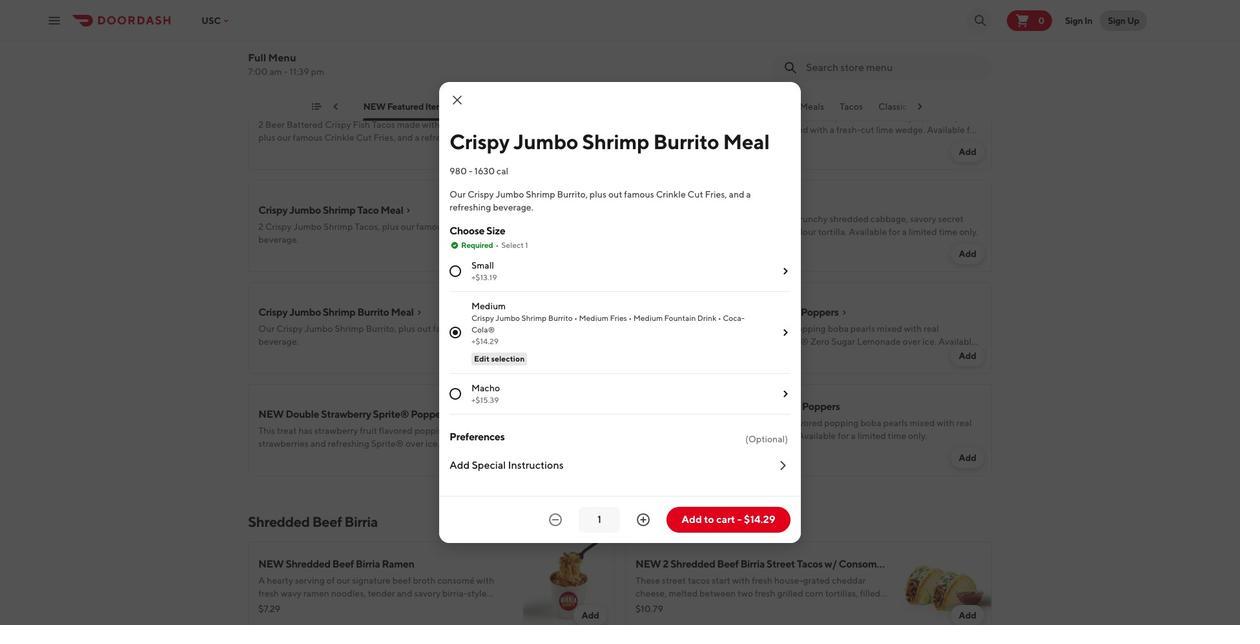 Task type: locate. For each thing, give the bounding box(es) containing it.
new 2 shredded beef birria street tacos w/ consomé dip image
[[901, 542, 992, 625]]

limited
[[642, 138, 671, 148], [909, 227, 938, 237], [656, 350, 684, 360], [858, 431, 886, 441], [501, 439, 530, 449]]

alaska
[[313, 10, 340, 20]]

fries, inside crispy jumbo shrimp burrito meal dialog
[[705, 189, 727, 200]]

double
[[663, 306, 697, 319], [663, 401, 697, 413], [286, 408, 319, 421]]

0 vertical spatial over
[[903, 337, 921, 347]]

and inside this treat has strawberry fruit flavored popping boba pearls mixed with real strawberries and refreshing minute maid® zero sugar lemonade over ice. available for a limited time only.
[[688, 337, 703, 347]]

0 horizontal spatial fruit
[[360, 426, 377, 436]]

1 vertical spatial lemonade
[[857, 337, 901, 347]]

0 horizontal spatial -
[[284, 67, 288, 77]]

fries, inside 2 crispy jumbo shrimp tacos, plus our famous crinkle cut fries, and a refreshing beverage.
[[497, 222, 519, 232]]

0 vertical spatial gallo,
[[318, 36, 340, 46]]

beef
[[506, 101, 525, 112], [312, 514, 342, 530], [332, 558, 354, 571], [717, 558, 739, 571]]

topped down noodles,
[[320, 602, 350, 612]]

shredded up the cilantro, on the bottom of page
[[258, 602, 298, 612]]

+$14.29
[[472, 337, 499, 346]]

2 vertical spatial &
[[541, 120, 547, 130]]

0 vertical spatial our
[[450, 189, 466, 200]]

wrapped down cilantro
[[719, 227, 756, 237]]

this inside this treat has strawberry fruit flavored popping boba pearls mixed with real strawberries and refreshing minute maid® zero sugar lemonade over ice. available for a limited time only.
[[636, 324, 653, 334]]

time inside the crispy jumbo shrimp, savory secret sauce, crunchy shredded cabbage, pico de gallo, wrapped in a warm flour tortilla and served with a fresh-cut lime wedge. available for a limited time only.
[[673, 138, 691, 148]]

ice. inside this treat has strawberry fruit flavored popping boba pearls mixed with real strawberries and refreshing minute maid® zero sugar lemonade over ice. available for a limited time only.
[[923, 337, 937, 347]]

beverage. inside 2 crispy jumbo shrimp tacos, plus our famous crinkle cut fries, and a refreshing beverage.
[[258, 235, 299, 245]]

made right batter
[[484, 10, 507, 20]]

over inside this treat has strawberry fruit flavored popping boba pearls mixed with real strawberries and refreshing minute maid® zero sugar lemonade over ice. available for a limited time only.
[[903, 337, 921, 347]]

shrimp
[[582, 129, 650, 154], [526, 189, 555, 200], [700, 196, 733, 209], [323, 204, 356, 216], [324, 222, 353, 232], [323, 306, 356, 319], [522, 313, 547, 323], [335, 324, 364, 334]]

this for new double strawberry lemonade poppers
[[636, 324, 653, 334]]

2 vertical spatial secret
[[939, 214, 964, 224]]

sprite® up this treat has strawberry fruit flavored popping boba pearls mixed with real strawberries and refreshing sprite® over ice. available for a limited time only.
[[373, 408, 409, 421]]

available
[[927, 125, 965, 135], [849, 227, 887, 237], [939, 337, 977, 347], [798, 431, 836, 441], [442, 439, 480, 449]]

poppers
[[801, 306, 839, 319], [802, 401, 840, 413], [411, 408, 449, 421]]

crispy inside 2 crispy jumbo shrimp tacos, plus our famous crinkle cut fries, and a refreshing beverage.
[[265, 222, 292, 232]]

0 vertical spatial pico
[[286, 36, 304, 46]]

0 vertical spatial lager
[[353, 23, 377, 33]]

1 horizontal spatial burrito,
[[557, 189, 588, 200]]

flavored down the new double strawberry sprite® poppers
[[379, 426, 413, 436]]

crunchy up tortilla.
[[795, 214, 828, 224]]

crispy jumbo shrimp burrito meal dialog
[[439, 82, 801, 543]]

crinkle down the $4.39 at top
[[656, 189, 686, 200]]

- right am
[[284, 67, 288, 77]]

shredded up tortilla.
[[830, 214, 869, 224]]

poppers for new double strawberry lemonade poppers
[[801, 306, 839, 319]]

1 vertical spatial battered
[[287, 120, 323, 130]]

full menu 7:00 am - 11:39 pm
[[248, 52, 324, 77]]

None radio
[[450, 327, 461, 339]]

add button
[[951, 39, 985, 60], [574, 142, 607, 162], [951, 142, 985, 162], [951, 244, 985, 264], [951, 346, 985, 366], [951, 448, 985, 468], [574, 605, 607, 625], [951, 605, 985, 625]]

lime down diced
[[357, 614, 375, 625]]

available inside crispy jumbo shrimp burrito crispy jumbo shrimp, cilantro lime rice, crunchy shredded cabbage, savory secret sauce, pico de gallo, wrapped in a warm flour tortilla. available for a limited time only.
[[849, 227, 887, 237]]

double for new double strawberry sprite® poppers
[[286, 408, 319, 421]]

medium
[[472, 301, 506, 311], [579, 313, 609, 323], [634, 313, 663, 323]]

beer left the popular items button on the left top of the page
[[265, 120, 285, 130]]

our inside new beer battered crispy fish taco made with stone® buenaveza salt & lime lager meal 2 beer battered crispy fish tacos made with stone® buenaveza salt & lime lager, plus our famous crinkle cut fries, and a refreshing beverage. add
[[277, 132, 291, 143]]

1 shrimp, from the top
[[692, 112, 722, 122]]

0 horizontal spatial warm
[[396, 36, 418, 46]]

battered down pm
[[309, 102, 350, 114]]

2 vertical spatial served
[[688, 431, 716, 441]]

0 horizontal spatial medium
[[472, 301, 506, 311]]

1 vertical spatial shrimp,
[[692, 214, 722, 224]]

0 horizontal spatial topped
[[320, 602, 350, 612]]

medium left fries on the bottom of the page
[[579, 313, 609, 323]]

topped
[[378, 23, 408, 33], [320, 602, 350, 612]]

lime left lager,
[[548, 120, 569, 130]]

1 horizontal spatial has
[[676, 324, 690, 334]]

fresh
[[258, 589, 279, 599]]

lime up lager,
[[594, 102, 616, 114]]

topped down fillet
[[378, 23, 408, 33]]

cut
[[567, 36, 580, 46], [861, 125, 875, 135], [342, 614, 355, 625]]

shredded down batter
[[465, 23, 504, 33]]

2 horizontal spatial secret
[[939, 214, 964, 224]]

salt down the alaska
[[306, 23, 321, 33]]

shredded
[[465, 23, 504, 33], [842, 112, 881, 122], [830, 214, 869, 224], [258, 602, 298, 612]]

flour
[[714, 125, 733, 135], [798, 227, 817, 237]]

poppers right shake
[[802, 401, 840, 413]]

lager down pollock
[[353, 23, 377, 33]]

1 vertical spatial fresh-
[[837, 125, 861, 135]]

add
[[959, 45, 977, 55], [582, 147, 600, 157], [959, 147, 977, 157], [959, 249, 977, 259], [959, 351, 977, 361], [959, 453, 977, 463], [450, 459, 470, 472], [682, 514, 702, 526], [582, 611, 600, 621], [959, 611, 977, 621]]

beer down 11:39
[[286, 102, 307, 114]]

refreshing inside crispy jumbo shrimp burrito meal dialog
[[450, 202, 491, 213]]

and inside new beer battered crispy fish taco made with stone® buenaveza salt & lime lager meal 2 beer battered crispy fish tacos made with stone® buenaveza salt & lime lager, plus our famous crinkle cut fries, and a refreshing beverage. add
[[398, 132, 413, 143]]

has down the new double strawberry sprite® poppers
[[299, 426, 313, 436]]

1630
[[475, 166, 495, 176]]

medium right fries on the bottom of the page
[[634, 313, 663, 323]]

2 vertical spatial sauce,
[[636, 227, 662, 237]]

sign up link
[[1101, 10, 1148, 31]]

real inside this treat has strawberry fruit flavored popping boba pearls mixed with real strawberries and refreshing minute maid® zero sugar lemonade over ice. available for a limited time only.
[[924, 324, 939, 334]]

& down the alaska
[[323, 23, 329, 33]]

strawberries inside this treat has strawberry fruit flavored popping boba pearls mixed with real strawberries and refreshing minute maid® zero sugar lemonade over ice. available for a limited time only.
[[636, 337, 686, 347]]

taco inside new beer battered crispy fish taco made with stone® buenaveza salt & lime lager meal 2 beer battered crispy fish tacos made with stone® buenaveza salt & lime lager, plus our famous crinkle cut fries, and a refreshing beverage. add
[[404, 102, 425, 114]]

medium crispy jumbo shrimp burrito • medium fries • medium fountain drink • coca- cola® +$14.29
[[472, 301, 745, 346]]

pico inside wild-caught alaska pollock fillet in a crispy beer batter made with stone® buenaveza salt & lime lager topped with crunchy shredded cabbage, savory secret sauce, pico de gallo, wrapped in a warm corn tortilla and served with a fresh-cut lime wedge.
[[286, 36, 304, 46]]

0 horizontal spatial cut
[[342, 614, 355, 625]]

pearls for new double strawberry sprite® poppers
[[474, 426, 498, 436]]

$10.79
[[636, 604, 663, 614]]

1 horizontal spatial crispy jumbo shrimp burrito meal
[[450, 129, 770, 154]]

lime down the alaska
[[331, 23, 351, 33]]

(optional)
[[746, 434, 788, 445]]

poppers up zero
[[801, 306, 839, 319]]

decrease quantity by 1 image
[[548, 512, 563, 528]]

tacos left w/
[[797, 558, 823, 571]]

0 vertical spatial burrito,
[[557, 189, 588, 200]]

980
[[450, 166, 467, 176]]

lime left $6.29
[[582, 36, 599, 46]]

famous down the popular items button on the left top of the page
[[293, 132, 323, 143]]

treat for new double strawberry sprite® poppers
[[277, 426, 297, 436]]

wedge. inside the crispy jumbo shrimp, savory secret sauce, crunchy shredded cabbage, pico de gallo, wrapped in a warm flour tortilla and served with a fresh-cut lime wedge. available for a limited time only.
[[896, 125, 926, 135]]

tacos down featured
[[372, 120, 395, 130]]

strawberries for new double strawberry lemonade poppers
[[636, 337, 686, 347]]

crispy jumbo shrimp burrito meal inside dialog
[[450, 129, 770, 154]]

shredded beef birria button
[[464, 100, 549, 121]]

double inside the new double strawberry mini shake poppers this poppin' treat has strawberry fruit flavored popping boba pearls mixed with real strawberries served in our vanilla shake. available for a limited time only.
[[663, 401, 697, 413]]

salt inside wild-caught alaska pollock fillet in a crispy beer batter made with stone® buenaveza salt & lime lager topped with crunchy shredded cabbage, savory secret sauce, pico de gallo, wrapped in a warm corn tortilla and served with a fresh-cut lime wedge.
[[306, 23, 321, 33]]

wrapped down pollock
[[342, 36, 378, 46]]

2 vertical spatial pico
[[664, 227, 681, 237]]

famous left choose
[[416, 222, 447, 232]]

beef inside button
[[506, 101, 525, 112]]

1 horizontal spatial lime
[[548, 120, 569, 130]]

strawberry inside this treat has strawberry fruit flavored popping boba pearls mixed with real strawberries and refreshing sprite® over ice. available for a limited time only.
[[314, 426, 358, 436]]

strawberry down the new double strawberry sprite® poppers
[[314, 426, 358, 436]]

0 horizontal spatial our
[[258, 324, 275, 334]]

1 horizontal spatial pico
[[664, 227, 681, 237]]

2 horizontal spatial pearls
[[884, 418, 908, 428]]

plus
[[258, 132, 275, 143], [590, 189, 607, 200], [382, 222, 399, 232], [399, 324, 416, 334]]

0 horizontal spatial gallo,
[[318, 36, 340, 46]]

popping inside the new double strawberry mini shake poppers this poppin' treat has strawberry fruit flavored popping boba pearls mixed with real strawberries served in our vanilla shake. available for a limited time only.
[[825, 418, 859, 428]]

wedge. up am
[[258, 48, 288, 59]]

crunchy inside wild-caught alaska pollock fillet in a crispy beer batter made with stone® buenaveza salt & lime lager topped with crunchy shredded cabbage, savory secret sauce, pico de gallo, wrapped in a warm corn tortilla and served with a fresh-cut lime wedge.
[[430, 23, 463, 33]]

limited inside crispy jumbo shrimp burrito crispy jumbo shrimp, cilantro lime rice, crunchy shredded cabbage, savory secret sauce, pico de gallo, wrapped in a warm flour tortilla. available for a limited time only.
[[909, 227, 938, 237]]

gallo, inside wild-caught alaska pollock fillet in a crispy beer batter made with stone® buenaveza salt & lime lager topped with crunchy shredded cabbage, savory secret sauce, pico de gallo, wrapped in a warm corn tortilla and served with a fresh-cut lime wedge.
[[318, 36, 340, 46]]

0 vertical spatial wedge.
[[258, 48, 288, 59]]

flavored up minute on the bottom right
[[756, 324, 790, 334]]

tortilla
[[440, 36, 467, 46], [735, 125, 762, 135]]

tacos right 'meals'
[[840, 101, 864, 112]]

& up lager,
[[585, 102, 592, 114]]

pearls inside this treat has strawberry fruit flavored popping boba pearls mixed with real strawberries and refreshing sprite® over ice. available for a limited time only.
[[474, 426, 498, 436]]

dip
[[885, 558, 901, 571]]

new for new double strawberry sprite® poppers
[[258, 408, 284, 421]]

open menu image
[[47, 13, 62, 28]]

for inside the crispy jumbo shrimp, savory secret sauce, crunchy shredded cabbage, pico de gallo, wrapped in a warm flour tortilla and served with a fresh-cut lime wedge. available for a limited time only.
[[967, 125, 979, 135]]

• right the drink
[[718, 313, 722, 323]]

coca-
[[723, 313, 745, 323]]

plus inside new beer battered crispy fish taco made with stone® buenaveza salt & lime lager meal 2 beer battered crispy fish tacos made with stone® buenaveza salt & lime lager, plus our famous crinkle cut fries, and a refreshing beverage. add
[[258, 132, 275, 143]]

with inside this treat has strawberry fruit flavored popping boba pearls mixed with real strawberries and refreshing minute maid® zero sugar lemonade over ice. available for a limited time only.
[[904, 324, 922, 334]]

1 horizontal spatial our
[[450, 189, 466, 200]]

0 vertical spatial jumbo
[[664, 112, 690, 122]]

this treat has strawberry fruit flavored popping boba pearls mixed with real strawberries and refreshing minute maid® zero sugar lemonade over ice. available for a limited time only.
[[636, 324, 977, 360]]

pico inside crispy jumbo shrimp burrito crispy jumbo shrimp, cilantro lime rice, crunchy shredded cabbage, savory secret sauce, pico de gallo, wrapped in a warm flour tortilla. available for a limited time only.
[[664, 227, 681, 237]]

1 horizontal spatial fish
[[383, 102, 402, 114]]

jumbo
[[664, 112, 690, 122], [664, 214, 690, 224]]

crinkle down scroll menu navigation left image
[[325, 132, 354, 143]]

0 vertical spatial &
[[323, 23, 329, 33]]

shredded right the meals button
[[842, 112, 881, 122]]

double for new double strawberry mini shake poppers this poppin' treat has strawberry fruit flavored popping boba pearls mixed with real strawberries served in our vanilla shake. available for a limited time only.
[[663, 401, 697, 413]]

lager inside wild-caught alaska pollock fillet in a crispy beer batter made with stone® buenaveza salt & lime lager topped with crunchy shredded cabbage, savory secret sauce, pico de gallo, wrapped in a warm corn tortilla and served with a fresh-cut lime wedge.
[[353, 23, 377, 33]]

items left close crispy jumbo shrimp burrito meal 'icon'
[[426, 101, 448, 112]]

1 sign from the left
[[1066, 15, 1083, 26]]

2 horizontal spatial made
[[484, 10, 507, 20]]

taco up tacos,
[[357, 204, 379, 216]]

2 vertical spatial made
[[397, 120, 420, 130]]

2 horizontal spatial lime
[[594, 102, 616, 114]]

cart
[[717, 514, 736, 526]]

this inside this treat has strawberry fruit flavored popping boba pearls mixed with real strawberries and refreshing sprite® over ice. available for a limited time only.
[[258, 426, 275, 436]]

0 horizontal spatial over
[[406, 439, 424, 449]]

crunchy left tacos "button" at the right top of the page
[[807, 112, 840, 122]]

0 horizontal spatial has
[[299, 426, 313, 436]]

2 vertical spatial 2
[[663, 558, 669, 571]]

2 vertical spatial salt
[[523, 120, 539, 130]]

None radio
[[450, 266, 461, 277], [450, 388, 461, 400], [450, 266, 461, 277], [450, 388, 461, 400]]

1 horizontal spatial beer
[[286, 102, 307, 114]]

2 horizontal spatial cut
[[861, 125, 875, 135]]

cilantro,
[[258, 614, 292, 625]]

fish
[[383, 102, 402, 114], [353, 120, 370, 130]]

real for new double strawberry sprite® poppers
[[547, 426, 562, 436]]

fish right the popular items button on the left top of the page
[[353, 120, 370, 130]]

shrimp,
[[692, 112, 722, 122], [692, 214, 722, 224]]

lemonade up minute on the bottom right
[[750, 306, 799, 319]]

made down "new featured items"
[[397, 120, 420, 130]]

1 vertical spatial buenaveza
[[514, 102, 564, 114]]

0 vertical spatial served
[[486, 36, 514, 46]]

our
[[277, 132, 291, 143], [401, 222, 415, 232], [727, 431, 740, 441], [337, 576, 351, 586]]

classic burritos
[[879, 101, 942, 112]]

treat
[[654, 324, 674, 334], [687, 418, 707, 428], [277, 426, 297, 436]]

flavored for new double strawberry sprite® poppers
[[379, 426, 413, 436]]

2 horizontal spatial served
[[781, 125, 809, 135]]

wrapped up the $4.39 at top
[[636, 125, 672, 135]]

1 horizontal spatial topped
[[378, 23, 408, 33]]

sprite® down the new double strawberry sprite® poppers
[[371, 439, 404, 449]]

strawberry
[[692, 324, 736, 334], [725, 418, 768, 428], [314, 426, 358, 436]]

famous down the $4.39 at top
[[624, 189, 654, 200]]

crunchy down beer
[[430, 23, 463, 33]]

cal
[[497, 166, 509, 176]]

battered down popular
[[287, 120, 323, 130]]

for inside this treat has strawberry fruit flavored popping boba pearls mixed with real strawberries and refreshing minute maid® zero sugar lemonade over ice. available for a limited time only.
[[636, 350, 647, 360]]

a inside the new double strawberry mini shake poppers this poppin' treat has strawberry fruit flavored popping boba pearls mixed with real strawberries served in our vanilla shake. available for a limited time only.
[[851, 431, 856, 441]]

real inside this treat has strawberry fruit flavored popping boba pearls mixed with real strawberries and refreshing sprite® over ice. available for a limited time only.
[[547, 426, 562, 436]]

1 jumbo from the top
[[664, 112, 690, 122]]

burrito, inside crispy jumbo shrimp burrito meal dialog
[[557, 189, 588, 200]]

only. inside the new double strawberry mini shake poppers this poppin' treat has strawberry fruit flavored popping boba pearls mixed with real strawberries served in our vanilla shake. available for a limited time only.
[[909, 431, 928, 441]]

- right the 980
[[469, 166, 473, 176]]

sugar
[[832, 337, 856, 347]]

1 vertical spatial our
[[258, 324, 275, 334]]

over
[[903, 337, 921, 347], [406, 439, 424, 449]]

$6.29
[[636, 32, 659, 42]]

items right popular
[[325, 101, 348, 112]]

burritos
[[910, 101, 942, 112]]

only.
[[693, 138, 712, 148], [960, 227, 979, 237], [706, 350, 725, 360], [909, 431, 928, 441], [552, 439, 571, 449]]

our
[[450, 189, 466, 200], [258, 324, 275, 334]]

consomé
[[839, 558, 883, 571]]

cut inside crispy jumbo shrimp burrito meal dialog
[[688, 189, 703, 200]]

tacos
[[840, 101, 864, 112], [372, 120, 395, 130], [797, 558, 823, 571]]

fruit down the new double strawberry sprite® poppers
[[360, 426, 377, 436]]

Item Search search field
[[806, 61, 982, 75]]

fruit up shake.
[[770, 418, 787, 428]]

medium up cola®
[[472, 301, 506, 311]]

sign in
[[1066, 15, 1093, 26]]

fish right scroll menu navigation left image
[[383, 102, 402, 114]]

pearls inside the new double strawberry mini shake poppers this poppin' treat has strawberry fruit flavored popping boba pearls mixed with real strawberries served in our vanilla shake. available for a limited time only.
[[884, 418, 908, 428]]

0 horizontal spatial mixed
[[500, 426, 525, 436]]

double for new double strawberry lemonade poppers
[[663, 306, 697, 319]]

real inside the new double strawberry mini shake poppers this poppin' treat has strawberry fruit flavored popping boba pearls mixed with real strawberries served in our vanilla shake. available for a limited time only.
[[957, 418, 972, 428]]

close crispy jumbo shrimp burrito meal image
[[450, 92, 465, 108]]

ramen
[[304, 589, 330, 599]]

and inside the crispy jumbo shrimp, savory secret sauce, crunchy shredded cabbage, pico de gallo, wrapped in a warm flour tortilla and served with a fresh-cut lime wedge. available for a limited time only.
[[764, 125, 779, 135]]

fruit for new double strawberry sprite® poppers
[[360, 426, 377, 436]]

has for new double strawberry sprite® poppers
[[299, 426, 313, 436]]

lime inside wild-caught alaska pollock fillet in a crispy beer batter made with stone® buenaveza salt & lime lager topped with crunchy shredded cabbage, savory secret sauce, pico de gallo, wrapped in a warm corn tortilla and served with a fresh-cut lime wedge.
[[331, 23, 351, 33]]

for
[[967, 125, 979, 135], [889, 227, 901, 237], [636, 350, 647, 360], [838, 431, 850, 441], [481, 439, 493, 449]]

1 vertical spatial flour
[[798, 227, 817, 237]]

2 vertical spatial cut
[[342, 614, 355, 625]]

1 vertical spatial sauce,
[[779, 112, 805, 122]]

1 items from the left
[[325, 101, 348, 112]]

0 vertical spatial crispy jumbo shrimp burrito meal
[[450, 129, 770, 154]]

1 horizontal spatial items
[[426, 101, 448, 112]]

2 vertical spatial gallo,
[[695, 227, 718, 237]]

sign left "in"
[[1066, 15, 1083, 26]]

add inside button
[[450, 459, 470, 472]]

lime down the "classic"
[[876, 125, 894, 135]]

$3.99
[[258, 38, 282, 48]]

taco left close crispy jumbo shrimp burrito meal 'icon'
[[404, 102, 425, 114]]

cola®
[[472, 325, 495, 335]]

savory inside new shredded beef birria ramen a hearty serving of our signature beef broth consomé with fresh wavy ramen noodles, tender and savory birria-style shredded beef topped with diced onions and chopped cilantro, and a fresh-cut lime wedge
[[414, 589, 441, 599]]

flavored
[[756, 324, 790, 334], [789, 418, 823, 428], [379, 426, 413, 436]]

1 horizontal spatial fresh-
[[542, 36, 567, 46]]

0 horizontal spatial ice.
[[426, 439, 440, 449]]

1 vertical spatial cabbage,
[[883, 112, 920, 122]]

limited inside this treat has strawberry fruit flavored popping boba pearls mixed with real strawberries and refreshing sprite® over ice. available for a limited time only.
[[501, 439, 530, 449]]

2 vertical spatial crunchy
[[795, 214, 828, 224]]

shrimp, inside crispy jumbo shrimp burrito crispy jumbo shrimp, cilantro lime rice, crunchy shredded cabbage, savory secret sauce, pico de gallo, wrapped in a warm flour tortilla. available for a limited time only.
[[692, 214, 722, 224]]

sprite® inside this treat has strawberry fruit flavored popping boba pearls mixed with real strawberries and refreshing sprite® over ice. available for a limited time only.
[[371, 439, 404, 449]]

strawberry for new double strawberry lemonade poppers
[[692, 324, 736, 334]]

wedge. down classic burritos button
[[896, 125, 926, 135]]

2 sign from the left
[[1108, 15, 1126, 26]]

1 vertical spatial gallo,
[[954, 112, 976, 122]]

onions
[[396, 602, 423, 612]]

lemonade right sugar on the right bottom of page
[[857, 337, 901, 347]]

savory inside the crispy jumbo shrimp, savory secret sauce, crunchy shredded cabbage, pico de gallo, wrapped in a warm flour tortilla and served with a fresh-cut lime wedge. available for a limited time only.
[[724, 112, 750, 122]]

1 vertical spatial made
[[427, 102, 453, 114]]

a inside 2 crispy jumbo shrimp tacos, plus our famous crinkle cut fries, and a refreshing beverage.
[[539, 222, 543, 232]]

lager up the $4.39 at top
[[618, 102, 644, 114]]

up
[[1128, 15, 1140, 26]]

1 horizontal spatial wrapped
[[636, 125, 672, 135]]

strawberries inside the new double strawberry mini shake poppers this poppin' treat has strawberry fruit flavored popping boba pearls mixed with real strawberries served in our vanilla shake. available for a limited time only.
[[636, 431, 686, 441]]

1 horizontal spatial lager
[[618, 102, 644, 114]]

new inside the new double strawberry mini shake poppers this poppin' treat has strawberry fruit flavored popping boba pearls mixed with real strawberries served in our vanilla shake. available for a limited time only.
[[636, 401, 661, 413]]

fries, up cilantro
[[705, 189, 727, 200]]

fruit down coca-
[[737, 324, 755, 334]]

1 horizontal spatial warm
[[690, 125, 712, 135]]

2 horizontal spatial -
[[738, 514, 742, 526]]

crinkle
[[325, 132, 354, 143], [656, 189, 686, 200], [448, 222, 478, 232], [465, 324, 495, 334]]

mixed inside this treat has strawberry fruit flavored popping boba pearls mixed with real strawberries and refreshing minute maid® zero sugar lemonade over ice. available for a limited time only.
[[877, 324, 903, 334]]

sign up
[[1108, 15, 1140, 26]]

1 vertical spatial topped
[[320, 602, 350, 612]]

1 vertical spatial de
[[942, 112, 952, 122]]

has
[[676, 324, 690, 334], [709, 418, 723, 428], [299, 426, 313, 436]]

a
[[404, 10, 409, 20], [389, 36, 394, 46], [536, 36, 540, 46], [683, 125, 688, 135], [830, 125, 835, 135], [415, 132, 420, 143], [636, 138, 641, 148], [747, 189, 751, 200], [539, 222, 543, 232], [767, 227, 771, 237], [902, 227, 907, 237], [555, 324, 560, 334], [649, 350, 654, 360], [851, 431, 856, 441], [495, 439, 500, 449], [311, 614, 316, 625]]

0 vertical spatial beef
[[393, 576, 411, 586]]

1 horizontal spatial ice.
[[923, 337, 937, 347]]

selection
[[491, 354, 525, 364]]

lime inside new shredded beef birria ramen a hearty serving of our signature beef broth consomé with fresh wavy ramen noodles, tender and savory birria-style shredded beef topped with diced onions and chopped cilantro, and a fresh-cut lime wedge
[[357, 614, 375, 625]]

1 vertical spatial ice.
[[426, 439, 440, 449]]

pico
[[286, 36, 304, 46], [922, 112, 940, 122], [664, 227, 681, 237]]

0 horizontal spatial secret
[[573, 23, 599, 33]]

fries, up • select 1
[[497, 222, 519, 232]]

0 vertical spatial topped
[[378, 23, 408, 33]]

our inside the new double strawberry mini shake poppers this poppin' treat has strawberry fruit flavored popping boba pearls mixed with real strawberries served in our vanilla shake. available for a limited time only.
[[727, 431, 740, 441]]

1 horizontal spatial served
[[688, 431, 716, 441]]

has down 'fountain'
[[676, 324, 690, 334]]

salt up lager,
[[566, 102, 583, 114]]

meal
[[646, 102, 669, 114], [723, 129, 770, 154], [381, 204, 403, 216], [391, 306, 414, 319]]

treat inside the new double strawberry mini shake poppers this poppin' treat has strawberry fruit flavored popping boba pearls mixed with real strawberries served in our vanilla shake. available for a limited time only.
[[687, 418, 707, 428]]

cut inside new beer battered crispy fish taco made with stone® buenaveza salt & lime lager meal 2 beer battered crispy fish tacos made with stone® buenaveza salt & lime lager, plus our famous crinkle cut fries, and a refreshing beverage. add
[[356, 132, 372, 143]]

new for new featured items
[[364, 101, 386, 112]]

treat for new double strawberry lemonade poppers
[[654, 324, 674, 334]]

1 horizontal spatial real
[[924, 324, 939, 334]]

warm inside wild-caught alaska pollock fillet in a crispy beer batter made with stone® buenaveza salt & lime lager topped with crunchy shredded cabbage, savory secret sauce, pico de gallo, wrapped in a warm corn tortilla and served with a fresh-cut lime wedge.
[[396, 36, 418, 46]]

2 jumbo from the top
[[664, 214, 690, 224]]

crunchy
[[430, 23, 463, 33], [807, 112, 840, 122], [795, 214, 828, 224]]

strawberry down the drink
[[692, 324, 736, 334]]

& left lager,
[[541, 120, 547, 130]]

sign left up
[[1108, 15, 1126, 26]]

2 horizontal spatial &
[[585, 102, 592, 114]]

2 vertical spatial de
[[683, 227, 694, 237]]

0 horizontal spatial real
[[547, 426, 562, 436]]

in
[[395, 10, 402, 20], [380, 36, 388, 46], [674, 125, 681, 135], [757, 227, 765, 237], [717, 431, 725, 441]]

1 vertical spatial 2
[[258, 222, 264, 232]]

lemonade inside this treat has strawberry fruit flavored popping boba pearls mixed with real strawberries and refreshing minute maid® zero sugar lemonade over ice. available for a limited time only.
[[857, 337, 901, 347]]

beef
[[393, 576, 411, 586], [299, 602, 318, 612]]

1 horizontal spatial secret
[[752, 112, 777, 122]]

made right featured
[[427, 102, 453, 114]]

0 horizontal spatial boba
[[451, 426, 472, 436]]

980 - 1630 cal
[[450, 166, 509, 176]]

crinkle up required
[[448, 222, 478, 232]]

salt left lager,
[[523, 120, 539, 130]]

2 horizontal spatial stone®
[[529, 10, 561, 20]]

pearls for new double strawberry lemonade poppers
[[851, 324, 876, 334]]

1 vertical spatial beer
[[265, 120, 285, 130]]

fries, down featured
[[374, 132, 396, 143]]

fruit for new double strawberry lemonade poppers
[[737, 324, 755, 334]]

plus inside crispy jumbo shrimp burrito meal dialog
[[590, 189, 607, 200]]

refreshing inside new beer battered crispy fish taco made with stone® buenaveza salt & lime lager meal 2 beer battered crispy fish tacos made with stone® buenaveza salt & lime lager, plus our famous crinkle cut fries, and a refreshing beverage. add
[[421, 132, 463, 143]]

real for new double strawberry lemonade poppers
[[924, 324, 939, 334]]

with inside the crispy jumbo shrimp, savory secret sauce, crunchy shredded cabbage, pico de gallo, wrapped in a warm flour tortilla and served with a fresh-cut lime wedge. available for a limited time only.
[[810, 125, 828, 135]]

2 shrimp, from the top
[[692, 214, 722, 224]]

1 vertical spatial served
[[781, 125, 809, 135]]

1 vertical spatial &
[[585, 102, 592, 114]]

new double strawberry lemonade poppers
[[636, 306, 839, 319]]

0 vertical spatial buenaveza
[[258, 23, 304, 33]]

gallo,
[[318, 36, 340, 46], [954, 112, 976, 122], [695, 227, 718, 237]]

lime left rice,
[[757, 214, 774, 224]]

boba for new double strawberry lemonade poppers
[[828, 324, 849, 334]]

maid®
[[780, 337, 809, 347]]

1 vertical spatial lager
[[618, 102, 644, 114]]

poppers up this treat has strawberry fruit flavored popping boba pearls mixed with real strawberries and refreshing sprite® over ice. available for a limited time only.
[[411, 408, 449, 421]]

strawberry inside the new double strawberry mini shake poppers this poppin' treat has strawberry fruit flavored popping boba pearls mixed with real strawberries served in our vanilla shake. available for a limited time only.
[[725, 418, 768, 428]]

has inside the new double strawberry mini shake poppers this poppin' treat has strawberry fruit flavored popping boba pearls mixed with real strawberries served in our vanilla shake. available for a limited time only.
[[709, 418, 723, 428]]

- right cart
[[738, 514, 742, 526]]

only. inside this treat has strawberry fruit flavored popping boba pearls mixed with real strawberries and refreshing sprite® over ice. available for a limited time only.
[[552, 439, 571, 449]]

jumbo inside medium crispy jumbo shrimp burrito • medium fries • medium fountain drink • coca- cola® +$14.29
[[496, 313, 520, 323]]

served inside wild-caught alaska pollock fillet in a crispy beer batter made with stone® buenaveza salt & lime lager topped with crunchy shredded cabbage, savory secret sauce, pico de gallo, wrapped in a warm corn tortilla and served with a fresh-cut lime wedge.
[[486, 36, 514, 46]]

flavored for new double strawberry lemonade poppers
[[756, 324, 790, 334]]

has right 'poppin''
[[709, 418, 723, 428]]

new shredded beef birria ramen image
[[523, 542, 615, 625]]

popping
[[792, 324, 826, 334], [825, 418, 859, 428], [415, 426, 449, 436]]

chopped
[[443, 602, 479, 612]]

has inside this treat has strawberry fruit flavored popping boba pearls mixed with real strawberries and refreshing sprite® over ice. available for a limited time only.
[[299, 426, 313, 436]]

shredded inside shredded beef birria button
[[464, 101, 504, 112]]

strawberries
[[636, 337, 686, 347], [636, 431, 686, 441], [258, 439, 309, 449]]

2 inside new beer battered crispy fish taco made with stone® buenaveza salt & lime lager meal 2 beer battered crispy fish tacos made with stone® buenaveza salt & lime lager, plus our famous crinkle cut fries, and a refreshing beverage. add
[[258, 120, 264, 130]]

crinkle inside new beer battered crispy fish taco made with stone® buenaveza salt & lime lager meal 2 beer battered crispy fish tacos made with stone® buenaveza salt & lime lager, plus our famous crinkle cut fries, and a refreshing beverage. add
[[325, 132, 354, 143]]

1 horizontal spatial over
[[903, 337, 921, 347]]

burrito,
[[557, 189, 588, 200], [366, 324, 397, 334]]

strawberry up vanilla
[[725, 418, 768, 428]]

mixed for new double strawberry sprite® poppers
[[500, 426, 525, 436]]

has for new double strawberry lemonade poppers
[[676, 324, 690, 334]]

•
[[496, 240, 499, 250], [574, 313, 578, 323], [629, 313, 632, 323], [718, 313, 722, 323]]

0 vertical spatial battered
[[309, 102, 350, 114]]

1 horizontal spatial made
[[427, 102, 453, 114]]

cut
[[356, 132, 372, 143], [688, 189, 703, 200], [480, 222, 496, 232], [497, 324, 512, 334]]

flavored down shake
[[789, 418, 823, 428]]

strawberry
[[698, 306, 749, 319], [698, 401, 749, 413], [321, 408, 371, 421]]

2 horizontal spatial mixed
[[910, 418, 935, 428]]



Task type: describe. For each thing, give the bounding box(es) containing it.
1 horizontal spatial tacos
[[797, 558, 823, 571]]

popping for new double strawberry lemonade poppers
[[792, 324, 826, 334]]

shrimp inside medium crispy jumbo shrimp burrito • medium fries • medium fountain drink • coca- cola® +$14.29
[[522, 313, 547, 323]]

• right fries on the bottom of the page
[[629, 313, 632, 323]]

usc button
[[202, 15, 231, 26]]

for inside this treat has strawberry fruit flavored popping boba pearls mixed with real strawberries and refreshing sprite® over ice. available for a limited time only.
[[481, 439, 493, 449]]

meals
[[800, 101, 825, 112]]

strawberry for new double strawberry sprite® poppers
[[314, 426, 358, 436]]

edit selection
[[474, 354, 525, 364]]

cilantro
[[724, 214, 755, 224]]

wrapped inside crispy jumbo shrimp burrito crispy jumbo shrimp, cilantro lime rice, crunchy shredded cabbage, savory secret sauce, pico de gallo, wrapped in a warm flour tortilla. available for a limited time only.
[[719, 227, 756, 237]]

new for new double strawberry mini shake poppers this poppin' treat has strawberry fruit flavored popping boba pearls mixed with real strawberries served in our vanilla shake. available for a limited time only.
[[636, 401, 661, 413]]

broth
[[413, 576, 436, 586]]

this treat has strawberry fruit flavored popping boba pearls mixed with real strawberries and refreshing sprite® over ice. available for a limited time only.
[[258, 426, 571, 449]]

pm
[[311, 67, 324, 77]]

special
[[472, 459, 506, 472]]

crunchy inside the crispy jumbo shrimp, savory secret sauce, crunchy shredded cabbage, pico de gallo, wrapped in a warm flour tortilla and served with a fresh-cut lime wedge. available for a limited time only.
[[807, 112, 840, 122]]

0 vertical spatial fish
[[383, 102, 402, 114]]

beef inside new shredded beef birria ramen a hearty serving of our signature beef broth consomé with fresh wavy ramen noodles, tender and savory birria-style shredded beef topped with diced onions and chopped cilantro, and a fresh-cut lime wedge
[[332, 558, 354, 571]]

wedge
[[376, 614, 404, 625]]

crispy jumbo shrimp burrito crispy jumbo shrimp, cilantro lime rice, crunchy shredded cabbage, savory secret sauce, pico de gallo, wrapped in a warm flour tortilla. available for a limited time only.
[[636, 196, 979, 237]]

scroll menu navigation right image
[[915, 101, 925, 112]]

2 vertical spatial buenaveza
[[476, 120, 521, 130]]

to
[[704, 514, 714, 526]]

new 2 shredded beef birria street tacos w/ consomé dip
[[636, 558, 901, 571]]

famous left cola®
[[433, 324, 463, 334]]

served inside the crispy jumbo shrimp, savory secret sauce, crunchy shredded cabbage, pico de gallo, wrapped in a warm flour tortilla and served with a fresh-cut lime wedge. available for a limited time only.
[[781, 125, 809, 135]]

macho
[[472, 383, 500, 394]]

crispy inside the crispy jumbo shrimp, savory secret sauce, crunchy shredded cabbage, pico de gallo, wrapped in a warm flour tortilla and served with a fresh-cut lime wedge. available for a limited time only.
[[636, 112, 662, 122]]

jumbo inside crispy jumbo shrimp burrito crispy jumbo shrimp, cilantro lime rice, crunchy shredded cabbage, savory secret sauce, pico de gallo, wrapped in a warm flour tortilla. available for a limited time only.
[[664, 214, 690, 224]]

macho +$15.39
[[472, 383, 500, 405]]

out inside crispy jumbo shrimp burrito meal dialog
[[609, 189, 623, 200]]

tacos,
[[355, 222, 380, 232]]

gallo, inside the crispy jumbo shrimp, savory secret sauce, crunchy shredded cabbage, pico de gallo, wrapped in a warm flour tortilla and served with a fresh-cut lime wedge. available for a limited time only.
[[954, 112, 976, 122]]

• left fries on the bottom of the page
[[574, 313, 578, 323]]

1 horizontal spatial &
[[541, 120, 547, 130]]

new for new shredded beef birria ramen a hearty serving of our signature beef broth consomé with fresh wavy ramen noodles, tender and savory birria-style shredded beef topped with diced onions and chopped cilantro, and a fresh-cut lime wedge
[[258, 558, 284, 571]]

wild-caught alaska pollock fillet in a crispy beer batter made with stone® buenaveza salt & lime lager topped with crunchy shredded cabbage, savory secret sauce, pico de gallo, wrapped in a warm corn tortilla and served with a fresh-cut lime wedge.
[[258, 10, 599, 59]]

new beer battered crispy fish taco made with stone® buenaveza salt & lime lager meal 2 beer battered crispy fish tacos made with stone® buenaveza salt & lime lager, plus our famous crinkle cut fries, and a refreshing beverage. add
[[258, 102, 669, 157]]

wild-
[[258, 10, 282, 20]]

tortilla inside the crispy jumbo shrimp, savory secret sauce, crunchy shredded cabbage, pico de gallo, wrapped in a warm flour tortilla and served with a fresh-cut lime wedge. available for a limited time only.
[[735, 125, 762, 135]]

popping for new double strawberry sprite® poppers
[[415, 426, 449, 436]]

secret inside wild-caught alaska pollock fillet in a crispy beer batter made with stone® buenaveza salt & lime lager topped with crunchy shredded cabbage, savory secret sauce, pico de gallo, wrapped in a warm corn tortilla and served with a fresh-cut lime wedge.
[[573, 23, 599, 33]]

strawberries for new double strawberry sprite® poppers
[[258, 439, 309, 449]]

0 horizontal spatial made
[[397, 120, 420, 130]]

0
[[1039, 15, 1045, 26]]

+$15.39
[[472, 395, 499, 405]]

menu
[[268, 52, 296, 64]]

for inside crispy jumbo shrimp burrito crispy jumbo shrimp, cilantro lime rice, crunchy shredded cabbage, savory secret sauce, pico de gallo, wrapped in a warm flour tortilla. available for a limited time only.
[[889, 227, 901, 237]]

of
[[327, 576, 335, 586]]

de inside wild-caught alaska pollock fillet in a crispy beer batter made with stone® buenaveza salt & lime lager topped with crunchy shredded cabbage, savory secret sauce, pico de gallo, wrapped in a warm corn tortilla and served with a fresh-cut lime wedge.
[[306, 36, 316, 46]]

famous inside new beer battered crispy fish taco made with stone® buenaveza salt & lime lager meal 2 beer battered crispy fish tacos made with stone® buenaveza salt & lime lager, plus our famous crinkle cut fries, and a refreshing beverage. add
[[293, 132, 323, 143]]

lager inside new beer battered crispy fish taco made with stone® buenaveza salt & lime lager meal 2 beer battered crispy fish tacos made with stone® buenaveza salt & lime lager, plus our famous crinkle cut fries, and a refreshing beverage. add
[[618, 102, 644, 114]]

time inside the new double strawberry mini shake poppers this poppin' treat has strawberry fruit flavored popping boba pearls mixed with real strawberries served in our vanilla shake. available for a limited time only.
[[888, 431, 907, 441]]

+$13.19
[[472, 273, 497, 282]]

fresh- inside the crispy jumbo shrimp, savory secret sauce, crunchy shredded cabbage, pico de gallo, wrapped in a warm flour tortilla and served with a fresh-cut lime wedge. available for a limited time only.
[[837, 125, 861, 135]]

full
[[248, 52, 266, 64]]

shrimp inside 2 crispy jumbo shrimp tacos, plus our famous crinkle cut fries, and a refreshing beverage.
[[324, 222, 353, 232]]

gallo, inside crispy jumbo shrimp burrito crispy jumbo shrimp, cilantro lime rice, crunchy shredded cabbage, savory secret sauce, pico de gallo, wrapped in a warm flour tortilla. available for a limited time only.
[[695, 227, 718, 237]]

sauce, inside the crispy jumbo shrimp, savory secret sauce, crunchy shredded cabbage, pico de gallo, wrapped in a warm flour tortilla and served with a fresh-cut lime wedge. available for a limited time only.
[[779, 112, 805, 122]]

pollock
[[342, 10, 372, 20]]

strawberry for mini
[[698, 401, 749, 413]]

• down size
[[496, 240, 499, 250]]

new for new 2 shredded beef birria street tacos w/ consomé dip
[[636, 558, 661, 571]]

1 horizontal spatial medium
[[579, 313, 609, 323]]

1 vertical spatial -
[[469, 166, 473, 176]]

secret inside crispy jumbo shrimp burrito crispy jumbo shrimp, cilantro lime rice, crunchy shredded cabbage, savory secret sauce, pico de gallo, wrapped in a warm flour tortilla. available for a limited time only.
[[939, 214, 964, 224]]

2 items from the left
[[426, 101, 448, 112]]

choose
[[450, 225, 485, 237]]

famous inside 2 crispy jumbo shrimp tacos, plus our famous crinkle cut fries, and a refreshing beverage.
[[416, 222, 447, 232]]

0 horizontal spatial shredded beef birria
[[248, 514, 378, 530]]

wrapped inside the crispy jumbo shrimp, savory secret sauce, crunchy shredded cabbage, pico de gallo, wrapped in a warm flour tortilla and served with a fresh-cut lime wedge. available for a limited time only.
[[636, 125, 672, 135]]

small
[[472, 260, 494, 271]]

$4.39
[[636, 140, 659, 151]]

famous inside crispy jumbo shrimp burrito meal dialog
[[624, 189, 654, 200]]

a inside new shredded beef birria ramen a hearty serving of our signature beef broth consomé with fresh wavy ramen noodles, tender and savory birria-style shredded beef topped with diced onions and chopped cilantro, and a fresh-cut lime wedge
[[311, 614, 316, 625]]

featured
[[388, 101, 424, 112]]

poppers inside the new double strawberry mini shake poppers this poppin' treat has strawberry fruit flavored popping boba pearls mixed with real strawberries served in our vanilla shake. available for a limited time only.
[[802, 401, 840, 413]]

cut inside new shredded beef birria ramen a hearty serving of our signature beef broth consomé with fresh wavy ramen noodles, tender and savory birria-style shredded beef topped with diced onions and chopped cilantro, and a fresh-cut lime wedge
[[342, 614, 355, 625]]

w/
[[825, 558, 837, 571]]

a inside this treat has strawberry fruit flavored popping boba pearls mixed with real strawberries and refreshing minute maid® zero sugar lemonade over ice. available for a limited time only.
[[649, 350, 654, 360]]

in inside the new double strawberry mini shake poppers this poppin' treat has strawberry fruit flavored popping boba pearls mixed with real strawberries served in our vanilla shake. available for a limited time only.
[[717, 431, 725, 441]]

choose size group
[[450, 224, 791, 415]]

meal inside dialog
[[723, 129, 770, 154]]

birria inside new shredded beef birria ramen a hearty serving of our signature beef broth consomé with fresh wavy ramen noodles, tender and savory birria-style shredded beef topped with diced onions and chopped cilantro, and a fresh-cut lime wedge
[[356, 558, 380, 571]]

tacos button
[[840, 100, 864, 121]]

mixed inside the new double strawberry mini shake poppers this poppin' treat has strawberry fruit flavored popping boba pearls mixed with real strawberries served in our vanilla shake. available for a limited time only.
[[910, 418, 935, 428]]

• select 1
[[496, 240, 528, 250]]

new for new beer battered crispy fish taco made with stone® buenaveza salt & lime lager meal 2 beer battered crispy fish tacos made with stone® buenaveza salt & lime lager, plus our famous crinkle cut fries, and a refreshing beverage. add
[[258, 102, 284, 114]]

and inside wild-caught alaska pollock fillet in a crispy beer batter made with stone® buenaveza salt & lime lager topped with crunchy shredded cabbage, savory secret sauce, pico de gallo, wrapped in a warm corn tortilla and served with a fresh-cut lime wedge.
[[469, 36, 485, 46]]

this inside the new double strawberry mini shake poppers this poppin' treat has strawberry fruit flavored popping boba pearls mixed with real strawberries served in our vanilla shake. available for a limited time only.
[[636, 418, 653, 428]]

shredded inside new shredded beef birria ramen a hearty serving of our signature beef broth consomé with fresh wavy ramen noodles, tender and savory birria-style shredded beef topped with diced onions and chopped cilantro, and a fresh-cut lime wedge
[[286, 558, 331, 571]]

new double strawberry mini shake poppers this poppin' treat has strawberry fruit flavored popping boba pearls mixed with real strawberries served in our vanilla shake. available for a limited time only.
[[636, 401, 972, 441]]

popular items button
[[291, 100, 348, 121]]

tortilla.
[[819, 227, 847, 237]]

our crispy jumbo shrimp burrito, plus out famous crinkle cut fries, and a refreshing beverage. inside crispy jumbo shrimp burrito meal dialog
[[450, 189, 751, 213]]

strawberry for lemonade
[[698, 306, 749, 319]]

items inside the popular items button
[[325, 101, 348, 112]]

usc
[[202, 15, 221, 26]]

ramen
[[382, 558, 415, 571]]

crinkle inside 2 crispy jumbo shrimp tacos, plus our famous crinkle cut fries, and a refreshing beverage.
[[448, 222, 478, 232]]

0 horizontal spatial beer
[[265, 120, 285, 130]]

scroll menu navigation left image
[[331, 101, 341, 112]]

choose size
[[450, 225, 506, 237]]

shredded inside wild-caught alaska pollock fillet in a crispy beer batter made with stone® buenaveza salt & lime lager topped with crunchy shredded cabbage, savory secret sauce, pico de gallo, wrapped in a warm corn tortilla and served with a fresh-cut lime wedge.
[[465, 23, 504, 33]]

hearty
[[267, 576, 293, 586]]

0 horizontal spatial taco
[[357, 204, 379, 216]]

fries, up the selection
[[514, 324, 536, 334]]

0 horizontal spatial crispy jumbo shrimp burrito meal
[[258, 306, 414, 319]]

2 crispy jumbo shrimp tacos, plus our famous crinkle cut fries, and a refreshing beverage.
[[258, 222, 587, 245]]

consomé
[[438, 576, 475, 586]]

shrimp inside crispy jumbo shrimp burrito crispy jumbo shrimp, cilantro lime rice, crunchy shredded cabbage, savory secret sauce, pico de gallo, wrapped in a warm flour tortilla. available for a limited time only.
[[700, 196, 733, 209]]

wavy
[[281, 589, 302, 599]]

none radio inside choose size group
[[450, 327, 461, 339]]

strawberry for sprite®
[[321, 408, 371, 421]]

cabbage, inside the crispy jumbo shrimp, savory secret sauce, crunchy shredded cabbage, pico de gallo, wrapped in a warm flour tortilla and served with a fresh-cut lime wedge. available for a limited time only.
[[883, 112, 920, 122]]

sign for sign up
[[1108, 15, 1126, 26]]

fillet
[[374, 10, 393, 20]]

corn
[[420, 36, 439, 46]]

shake
[[773, 401, 801, 413]]

batter
[[457, 10, 482, 20]]

wrapped inside wild-caught alaska pollock fillet in a crispy beer batter made with stone® buenaveza salt & lime lager topped with crunchy shredded cabbage, savory secret sauce, pico de gallo, wrapped in a warm corn tortilla and served with a fresh-cut lime wedge.
[[342, 36, 378, 46]]

lime inside the crispy jumbo shrimp, savory secret sauce, crunchy shredded cabbage, pico de gallo, wrapped in a warm flour tortilla and served with a fresh-cut lime wedge. available for a limited time only.
[[876, 125, 894, 135]]

shredded inside new shredded beef birria ramen a hearty serving of our signature beef broth consomé with fresh wavy ramen noodles, tender and savory birria-style shredded beef topped with diced onions and chopped cilantro, and a fresh-cut lime wedge
[[258, 602, 298, 612]]

beverage. inside new beer battered crispy fish taco made with stone® buenaveza salt & lime lager meal 2 beer battered crispy fish tacos made with stone® buenaveza salt & lime lager, plus our famous crinkle cut fries, and a refreshing beverage. add
[[465, 132, 505, 143]]

rice,
[[776, 214, 793, 224]]

tortilla inside wild-caught alaska pollock fillet in a crispy beer batter made with stone® buenaveza salt & lime lager topped with crunchy shredded cabbage, savory secret sauce, pico de gallo, wrapped in a warm corn tortilla and served with a fresh-cut lime wedge.
[[440, 36, 467, 46]]

lime inside crispy jumbo shrimp burrito crispy jumbo shrimp, cilantro lime rice, crunchy shredded cabbage, savory secret sauce, pico de gallo, wrapped in a warm flour tortilla. available for a limited time only.
[[757, 214, 774, 224]]

cut inside the crispy jumbo shrimp, savory secret sauce, crunchy shredded cabbage, pico de gallo, wrapped in a warm flour tortilla and served with a fresh-cut lime wedge. available for a limited time only.
[[861, 125, 875, 135]]

2 vertical spatial lime
[[548, 120, 569, 130]]

1
[[525, 240, 528, 250]]

over inside this treat has strawberry fruit flavored popping boba pearls mixed with real strawberries and refreshing sprite® over ice. available for a limited time only.
[[406, 439, 424, 449]]

a
[[258, 576, 265, 586]]

11:39
[[290, 67, 309, 77]]

1 vertical spatial fish
[[353, 120, 370, 130]]

2 horizontal spatial salt
[[566, 102, 583, 114]]

served inside the new double strawberry mini shake poppers this poppin' treat has strawberry fruit flavored popping boba pearls mixed with real strawberries served in our vanilla shake. available for a limited time only.
[[688, 431, 716, 441]]

available inside the crispy jumbo shrimp, savory secret sauce, crunchy shredded cabbage, pico de gallo, wrapped in a warm flour tortilla and served with a fresh-cut lime wedge. available for a limited time only.
[[927, 125, 965, 135]]

drink
[[698, 313, 717, 323]]

Current quantity is 1 number field
[[587, 513, 613, 527]]

crispy
[[410, 10, 435, 20]]

fountain
[[665, 313, 696, 323]]

street
[[767, 558, 795, 571]]

topped inside new shredded beef birria ramen a hearty serving of our signature beef broth consomé with fresh wavy ramen noodles, tender and savory birria-style shredded beef topped with diced onions and chopped cilantro, and a fresh-cut lime wedge
[[320, 602, 350, 612]]

add to cart - $14.29
[[682, 514, 776, 526]]

new for new double strawberry lemonade poppers
[[636, 306, 661, 319]]

fries
[[610, 313, 627, 323]]

de inside crispy jumbo shrimp burrito crispy jumbo shrimp, cilantro lime rice, crunchy shredded cabbage, savory secret sauce, pico de gallo, wrapped in a warm flour tortilla. available for a limited time only.
[[683, 227, 694, 237]]

de inside the crispy jumbo shrimp, savory secret sauce, crunchy shredded cabbage, pico de gallo, wrapped in a warm flour tortilla and served with a fresh-cut lime wedge. available for a limited time only.
[[942, 112, 952, 122]]

buenaveza inside wild-caught alaska pollock fillet in a crispy beer batter made with stone® buenaveza salt & lime lager topped with crunchy shredded cabbage, savory secret sauce, pico de gallo, wrapped in a warm corn tortilla and served with a fresh-cut lime wedge.
[[258, 23, 304, 33]]

increase quantity by 1 image
[[636, 512, 651, 528]]

refreshing inside 2 crispy jumbo shrimp tacos, plus our famous crinkle cut fries, and a refreshing beverage.
[[545, 222, 587, 232]]

popular
[[291, 101, 324, 112]]

only. inside this treat has strawberry fruit flavored popping boba pearls mixed with real strawberries and refreshing minute maid® zero sugar lemonade over ice. available for a limited time only.
[[706, 350, 725, 360]]

& inside wild-caught alaska pollock fillet in a crispy beer batter made with stone® buenaveza salt & lime lager topped with crunchy shredded cabbage, savory secret sauce, pico de gallo, wrapped in a warm corn tortilla and served with a fresh-cut lime wedge.
[[323, 23, 329, 33]]

shake.
[[770, 431, 796, 441]]

minute
[[749, 337, 778, 347]]

new shredded beef birria ramen a hearty serving of our signature beef broth consomé with fresh wavy ramen noodles, tender and savory birria-style shredded beef topped with diced onions and chopped cilantro, and a fresh-cut lime wedge
[[258, 558, 495, 625]]

cut inside wild-caught alaska pollock fillet in a crispy beer batter made with stone® buenaveza salt & lime lager topped with crunchy shredded cabbage, savory secret sauce, pico de gallo, wrapped in a warm corn tortilla and served with a fresh-cut lime wedge.
[[567, 36, 580, 46]]

warm inside crispy jumbo shrimp burrito crispy jumbo shrimp, cilantro lime rice, crunchy shredded cabbage, savory secret sauce, pico de gallo, wrapped in a warm flour tortilla. available for a limited time only.
[[773, 227, 796, 237]]

jumbo inside crispy jumbo shrimp burrito crispy jumbo shrimp, cilantro lime rice, crunchy shredded cabbage, savory secret sauce, pico de gallo, wrapped in a warm flour tortilla. available for a limited time only.
[[667, 196, 698, 209]]

refreshing inside this treat has strawberry fruit flavored popping boba pearls mixed with real strawberries and refreshing sprite® over ice. available for a limited time only.
[[328, 439, 370, 449]]

0 vertical spatial lemonade
[[750, 306, 799, 319]]

sign for sign in
[[1066, 15, 1083, 26]]

0 vertical spatial tacos
[[840, 101, 864, 112]]

preferences
[[450, 431, 505, 443]]

1 horizontal spatial beef
[[393, 576, 411, 586]]

time inside crispy jumbo shrimp burrito crispy jumbo shrimp, cilantro lime rice, crunchy shredded cabbage, savory secret sauce, pico de gallo, wrapped in a warm flour tortilla. available for a limited time only.
[[939, 227, 958, 237]]

beer
[[436, 10, 455, 20]]

jumbo inside the crispy jumbo shrimp, savory secret sauce, crunchy shredded cabbage, pico de gallo, wrapped in a warm flour tortilla and served with a fresh-cut lime wedge. available for a limited time only.
[[664, 112, 690, 122]]

only. inside crispy jumbo shrimp burrito crispy jumbo shrimp, cilantro lime rice, crunchy shredded cabbage, savory secret sauce, pico de gallo, wrapped in a warm flour tortilla. available for a limited time only.
[[960, 227, 979, 237]]

required
[[461, 240, 493, 250]]

fries, inside new beer battered crispy fish taco made with stone® buenaveza salt & lime lager meal 2 beer battered crispy fish tacos made with stone® buenaveza salt & lime lager, plus our famous crinkle cut fries, and a refreshing beverage. add
[[374, 132, 396, 143]]

and inside crispy jumbo shrimp burrito meal dialog
[[729, 189, 745, 200]]

0 button
[[1008, 10, 1053, 31]]

size
[[487, 225, 506, 237]]

sign in link
[[1058, 7, 1101, 33]]

this for new double strawberry sprite® poppers
[[258, 426, 275, 436]]

add special instructions button
[[450, 448, 791, 483]]

1 horizontal spatial shredded beef birria
[[464, 101, 549, 112]]

a inside new beer battered crispy fish taco made with stone® buenaveza salt & lime lager meal 2 beer battered crispy fish tacos made with stone® buenaveza salt & lime lager, plus our famous crinkle cut fries, and a refreshing beverage. add
[[415, 132, 420, 143]]

signature
[[352, 576, 391, 586]]

and inside this treat has strawberry fruit flavored popping boba pearls mixed with real strawberries and refreshing sprite® over ice. available for a limited time only.
[[311, 439, 326, 449]]

add special instructions
[[450, 459, 564, 472]]

poppers for new double strawberry sprite® poppers
[[411, 408, 449, 421]]

a inside dialog
[[747, 189, 751, 200]]

meals button
[[800, 100, 825, 121]]

mixed for new double strawberry lemonade poppers
[[877, 324, 903, 334]]

0 horizontal spatial out
[[417, 324, 431, 334]]

select
[[502, 240, 524, 250]]

lime inside wild-caught alaska pollock fillet in a crispy beer batter made with stone® buenaveza salt & lime lager topped with crunchy shredded cabbage, savory secret sauce, pico de gallo, wrapped in a warm corn tortilla and served with a fresh-cut lime wedge.
[[582, 36, 599, 46]]

vanilla
[[742, 431, 769, 441]]

0 horizontal spatial beef
[[299, 602, 318, 612]]

crinkle up +$14.29
[[465, 324, 495, 334]]

sauce, inside wild-caught alaska pollock fillet in a crispy beer batter made with stone® buenaveza salt & lime lager topped with crunchy shredded cabbage, savory secret sauce, pico de gallo, wrapped in a warm corn tortilla and served with a fresh-cut lime wedge.
[[258, 36, 284, 46]]

meal inside new beer battered crispy fish taco made with stone® buenaveza salt & lime lager meal 2 beer battered crispy fish tacos made with stone® buenaveza salt & lime lager, plus our famous crinkle cut fries, and a refreshing beverage. add
[[646, 102, 669, 114]]

our inside 2 crispy jumbo shrimp tacos, plus our famous crinkle cut fries, and a refreshing beverage.
[[401, 222, 415, 232]]

mini
[[750, 401, 771, 413]]

1 vertical spatial lime
[[594, 102, 616, 114]]

1 vertical spatial our crispy jumbo shrimp burrito, plus out famous crinkle cut fries, and a refreshing beverage.
[[258, 324, 603, 347]]

boba for new double strawberry sprite® poppers
[[451, 426, 472, 436]]

$14.29
[[744, 514, 776, 526]]

made inside wild-caught alaska pollock fillet in a crispy beer batter made with stone® buenaveza salt & lime lager topped with crunchy shredded cabbage, savory secret sauce, pico de gallo, wrapped in a warm corn tortilla and served with a fresh-cut lime wedge.
[[484, 10, 507, 20]]

$7.29
[[258, 604, 281, 614]]

poppin'
[[654, 418, 685, 428]]

flavored inside the new double strawberry mini shake poppers this poppin' treat has strawberry fruit flavored popping boba pearls mixed with real strawberries served in our vanilla shake. available for a limited time only.
[[789, 418, 823, 428]]

jumbo inside 2 crispy jumbo shrimp tacos, plus our famous crinkle cut fries, and a refreshing beverage.
[[293, 222, 322, 232]]

style
[[468, 589, 487, 599]]

2 horizontal spatial medium
[[634, 313, 663, 323]]

0 vertical spatial sprite®
[[373, 408, 409, 421]]

classic
[[879, 101, 908, 112]]

1 horizontal spatial stone®
[[476, 102, 512, 114]]

new double strawberry sprite® poppers
[[258, 408, 449, 421]]

shredded inside crispy jumbo shrimp burrito crispy jumbo shrimp, cilantro lime rice, crunchy shredded cabbage, savory secret sauce, pico de gallo, wrapped in a warm flour tortilla. available for a limited time only.
[[830, 214, 869, 224]]

only. inside the crispy jumbo shrimp, savory secret sauce, crunchy shredded cabbage, pico de gallo, wrapped in a warm flour tortilla and served with a fresh-cut lime wedge. available for a limited time only.
[[693, 138, 712, 148]]

in
[[1085, 15, 1093, 26]]

0 horizontal spatial stone®
[[442, 120, 474, 130]]

1 vertical spatial burrito,
[[366, 324, 397, 334]]



Task type: vqa. For each thing, say whether or not it's contained in the screenshot.
The Add inside Add to cart - $14.29 button
yes



